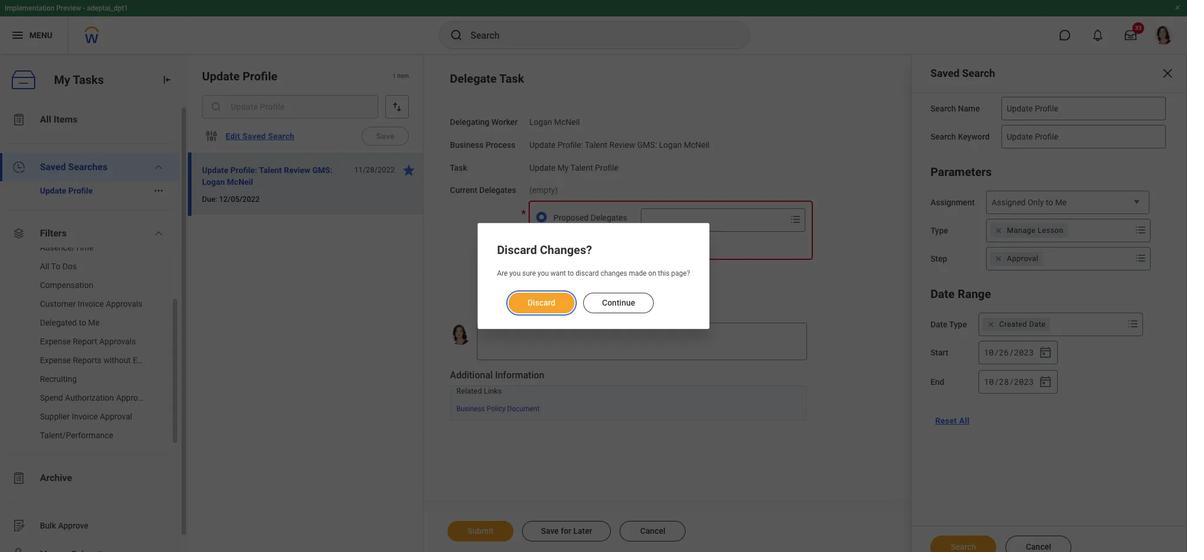 Task type: describe. For each thing, give the bounding box(es) containing it.
rename image
[[12, 519, 26, 534]]

comment
[[513, 313, 546, 322]]

archive button
[[0, 465, 179, 493]]

created date element
[[1000, 320, 1046, 330]]

archive
[[40, 473, 72, 484]]

calendar image for end
[[1039, 376, 1053, 390]]

business policy document link
[[457, 403, 540, 414]]

compensation button
[[0, 276, 159, 295]]

inbox large image
[[1125, 29, 1137, 41]]

name
[[958, 104, 980, 113]]

logan mcneil
[[530, 118, 580, 127]]

approvals for customer invoice approvals
[[106, 300, 142, 309]]

discard changes? dialog
[[478, 224, 710, 329]]

my tasks
[[54, 73, 104, 87]]

type inside parameters group
[[931, 226, 949, 236]]

recruiting button
[[0, 370, 159, 389]]

x small image for date type
[[986, 319, 997, 331]]

searches
[[68, 162, 107, 173]]

authorization
[[65, 394, 114, 403]]

your
[[496, 313, 511, 322]]

approval inside option
[[1007, 254, 1039, 263]]

manage lesson, press delete to clear value. option
[[991, 224, 1069, 238]]

item list element
[[188, 54, 424, 553]]

profile: inside update profile: talent review gms: logan mcneil element
[[558, 140, 583, 150]]

-
[[83, 4, 85, 12]]

0 vertical spatial logan
[[530, 118, 552, 127]]

delegations
[[595, 285, 635, 294]]

search left name
[[931, 104, 956, 113]]

lesson
[[1038, 226, 1064, 235]]

search up name
[[963, 67, 996, 79]]

made
[[629, 270, 647, 278]]

keyword
[[958, 132, 990, 142]]

policy
[[487, 406, 506, 414]]

prompts image inside parameters group
[[1134, 252, 1148, 266]]

my tasks element
[[0, 54, 188, 553]]

document
[[508, 406, 540, 414]]

enter your comment
[[477, 313, 546, 322]]

approvals for spend authorization approvals
[[116, 394, 153, 403]]

all items
[[40, 114, 78, 125]]

edit saved search button
[[221, 125, 299, 148]]

spend authorization approvals button
[[0, 389, 159, 408]]

expense reports without exceptions
[[40, 356, 173, 366]]

report
[[73, 337, 97, 347]]

Search field
[[642, 210, 786, 231]]

implementation
[[5, 4, 54, 12]]

configure image
[[205, 129, 219, 143]]

1 vertical spatial my
[[558, 163, 569, 172]]

links
[[484, 387, 502, 396]]

Search Keyword text field
[[1002, 125, 1167, 149]]

invoice for approvals
[[78, 300, 104, 309]]

all for all items
[[40, 114, 51, 125]]

changes
[[601, 270, 627, 278]]

absence/time button
[[0, 239, 159, 257]]

supplier invoice approval
[[40, 413, 132, 422]]

region inside discard changes? "dialog"
[[497, 284, 690, 315]]

update up search image
[[202, 69, 240, 83]]

reports
[[73, 356, 102, 366]]

1
[[393, 73, 396, 80]]

manage lesson
[[1007, 226, 1064, 235]]

following
[[587, 265, 618, 274]]

Search Name text field
[[1002, 97, 1167, 120]]

expense for expense report approvals
[[40, 337, 71, 347]]

chevron down image
[[154, 229, 164, 239]]

approval inside button
[[100, 413, 132, 422]]

delegate task
[[450, 72, 524, 86]]

save button
[[362, 127, 409, 146]]

bulk
[[40, 522, 56, 531]]

must
[[648, 265, 665, 274]]

business process
[[450, 140, 516, 150]]

additional
[[450, 370, 493, 381]]

all items button
[[0, 106, 179, 134]]

proposed delegates
[[554, 213, 627, 223]]

update my talent profile
[[530, 163, 619, 172]]

transformation import image
[[161, 74, 173, 86]]

0 vertical spatial update profile: talent review gms: logan mcneil
[[530, 140, 710, 150]]

saved for saved searches
[[40, 162, 66, 173]]

start group
[[979, 341, 1059, 365]]

logan mcneil element
[[530, 115, 580, 127]]

selected:
[[677, 265, 708, 274]]

2 you from the left
[[538, 270, 549, 278]]

delegate
[[450, 72, 497, 86]]

created date
[[1000, 320, 1046, 329]]

prompts image for delegates
[[788, 213, 803, 227]]

0 vertical spatial mcneil
[[554, 118, 580, 127]]

without
[[104, 356, 131, 366]]

additional information
[[450, 370, 545, 381]]

changes?
[[540, 244, 592, 258]]

parameters
[[931, 165, 992, 179]]

customer
[[40, 300, 76, 309]]

error: one of the following options must be selected: proposed delegates stop current delegations
[[530, 265, 710, 294]]

list containing all items
[[0, 106, 188, 553]]

date range group
[[931, 285, 1168, 395]]

bulk approve link
[[0, 512, 179, 541]]

me
[[88, 319, 100, 328]]

manage
[[1007, 226, 1036, 235]]

range
[[958, 287, 992, 301]]

related
[[457, 387, 482, 396]]

0 vertical spatial proposed
[[554, 213, 589, 223]]

adeptai_dpt1
[[87, 4, 128, 12]]

x image
[[1161, 66, 1175, 81]]

reset
[[936, 417, 957, 426]]

update profile inside update profile button
[[40, 186, 93, 196]]

implementation preview -   adeptai_dpt1
[[5, 4, 128, 12]]

be
[[667, 265, 675, 274]]

update inside update profile: talent review gms: logan mcneil element
[[530, 140, 556, 150]]

0 horizontal spatial my
[[54, 73, 70, 87]]

this
[[658, 270, 670, 278]]

worker
[[492, 118, 518, 127]]

created date, press delete to clear value. option
[[983, 318, 1051, 332]]

of
[[566, 265, 573, 274]]

bulk approve
[[40, 522, 89, 531]]

one
[[550, 265, 564, 274]]

date range button
[[931, 287, 992, 301]]

2 horizontal spatial logan
[[659, 140, 682, 150]]

dos
[[62, 262, 77, 272]]

update profile: talent review gms: logan mcneil inside button
[[202, 166, 333, 187]]

exceptions
[[133, 356, 173, 366]]

close environment banner image
[[1175, 4, 1182, 11]]

perspective image
[[12, 227, 26, 241]]

search keyword
[[931, 132, 990, 142]]

action bar region
[[424, 510, 1188, 553]]

customer invoice approvals button
[[0, 295, 159, 314]]

discard
[[576, 270, 599, 278]]

talent for task
[[571, 163, 593, 172]]

review inside update profile: talent review gms: logan mcneil
[[284, 166, 310, 175]]

discard changes?
[[497, 244, 592, 258]]

none text field inside item list element
[[202, 95, 378, 119]]

supplier invoice approval button
[[0, 408, 159, 427]]

0 horizontal spatial task
[[450, 163, 467, 172]]

x small image for type
[[993, 225, 1005, 237]]

business for business process
[[450, 140, 484, 150]]

logan inside button
[[202, 177, 225, 187]]



Task type: locate. For each thing, give the bounding box(es) containing it.
1 horizontal spatial logan
[[530, 118, 552, 127]]

created
[[1000, 320, 1028, 329]]

calendar image for start
[[1039, 346, 1053, 360]]

list
[[0, 106, 188, 553], [0, 239, 179, 445]]

star image
[[402, 163, 416, 177]]

1 vertical spatial gms:
[[313, 166, 333, 175]]

task down business process
[[450, 163, 467, 172]]

my up (empty)
[[558, 163, 569, 172]]

calendar image inside end group
[[1039, 376, 1053, 390]]

proposed inside error: one of the following options must be selected: proposed delegates stop current delegations
[[550, 275, 583, 284]]

invoice up me
[[78, 300, 104, 309]]

1 horizontal spatial my
[[558, 163, 569, 172]]

2 vertical spatial approvals
[[116, 394, 153, 403]]

mcneil
[[554, 118, 580, 127], [684, 140, 710, 150], [227, 177, 253, 187]]

manage lesson element
[[1007, 226, 1064, 236]]

approvals for expense report approvals
[[99, 337, 136, 347]]

1 horizontal spatial current
[[568, 285, 593, 294]]

absence/time
[[40, 243, 94, 253]]

review up the update my talent profile element
[[610, 140, 636, 150]]

update profile
[[202, 69, 278, 83], [40, 186, 93, 196]]

all for all to dos
[[40, 262, 49, 272]]

0 vertical spatial my
[[54, 73, 70, 87]]

approval down spend authorization approvals
[[100, 413, 132, 422]]

1 vertical spatial type
[[950, 320, 967, 330]]

0 vertical spatial update profile
[[202, 69, 278, 83]]

error:
[[530, 265, 548, 274]]

chevron down image
[[154, 163, 164, 172]]

0 vertical spatial invoice
[[78, 300, 104, 309]]

all left to
[[40, 262, 49, 272]]

saved inside "button"
[[243, 132, 266, 141]]

clipboard image
[[12, 113, 26, 127]]

1 horizontal spatial update profile: talent review gms: logan mcneil
[[530, 140, 710, 150]]

0 horizontal spatial profile
[[68, 186, 93, 196]]

0 vertical spatial all
[[40, 114, 51, 125]]

due:
[[202, 195, 217, 204]]

1 vertical spatial review
[[284, 166, 310, 175]]

0 horizontal spatial approval
[[100, 413, 132, 422]]

discard up sure
[[497, 244, 537, 258]]

1 vertical spatial update profile: talent review gms: logan mcneil
[[202, 166, 333, 187]]

1 horizontal spatial update profile
[[202, 69, 278, 83]]

x small image left created on the bottom of the page
[[986, 319, 997, 331]]

task right delegate
[[500, 72, 524, 86]]

update profile: talent review gms: logan mcneil button
[[202, 163, 348, 189]]

update profile button
[[0, 182, 149, 200]]

notifications large image
[[1092, 29, 1104, 41]]

expense
[[40, 337, 71, 347], [40, 356, 71, 366]]

talent down 'edit saved search'
[[259, 166, 282, 175]]

2 vertical spatial x small image
[[986, 319, 997, 331]]

current down discard
[[568, 285, 593, 294]]

update profile down "saved searches"
[[40, 186, 93, 196]]

business for business policy document
[[457, 406, 485, 414]]

0 vertical spatial review
[[610, 140, 636, 150]]

2 vertical spatial prompts image
[[1127, 317, 1141, 331]]

1 vertical spatial profile:
[[231, 166, 257, 175]]

talent
[[585, 140, 608, 150], [571, 163, 593, 172], [259, 166, 282, 175]]

all inside dialog
[[960, 417, 970, 426]]

calendar image inside start group
[[1039, 346, 1053, 360]]

saved up update profile button
[[40, 162, 66, 173]]

profile: up the update my talent profile element
[[558, 140, 583, 150]]

approvals inside 'button'
[[106, 300, 142, 309]]

business inside additional information region
[[457, 406, 485, 414]]

date for date type
[[931, 320, 948, 330]]

1 horizontal spatial mcneil
[[554, 118, 580, 127]]

0 horizontal spatial gms:
[[313, 166, 333, 175]]

stop
[[550, 285, 566, 294]]

expense up recruiting
[[40, 356, 71, 366]]

2 calendar image from the top
[[1039, 376, 1053, 390]]

talent inside button
[[259, 166, 282, 175]]

0 vertical spatial discard
[[497, 244, 537, 258]]

2 list from the top
[[0, 239, 179, 445]]

calendar image
[[1039, 346, 1053, 360], [1039, 376, 1053, 390]]

date type
[[931, 320, 967, 330]]

1 calendar image from the top
[[1039, 346, 1053, 360]]

2 vertical spatial saved
[[40, 162, 66, 173]]

all to dos button
[[0, 257, 159, 276]]

2 vertical spatial mcneil
[[227, 177, 253, 187]]

type inside date range group
[[950, 320, 967, 330]]

list inside my tasks element
[[0, 239, 179, 445]]

talent up the update my talent profile element
[[585, 140, 608, 150]]

0 vertical spatial profile
[[243, 69, 278, 83]]

1 vertical spatial logan
[[659, 140, 682, 150]]

calendar image down created date element
[[1039, 346, 1053, 360]]

update profile: talent review gms: logan mcneil element
[[530, 138, 710, 150]]

0 vertical spatial approval
[[1007, 254, 1039, 263]]

1 vertical spatial delegates
[[591, 213, 627, 223]]

prompts image
[[1134, 223, 1148, 237]]

1 vertical spatial update profile
[[40, 186, 93, 196]]

1 vertical spatial all
[[40, 262, 49, 272]]

0 vertical spatial gms:
[[638, 140, 657, 150]]

date range
[[931, 287, 992, 301]]

dialog
[[912, 54, 1188, 553]]

1 vertical spatial approval
[[100, 413, 132, 422]]

update my talent profile element
[[530, 161, 619, 172]]

0 horizontal spatial current
[[450, 186, 478, 195]]

2 horizontal spatial saved
[[931, 67, 960, 79]]

0 vertical spatial to
[[568, 270, 574, 278]]

update profile up search image
[[202, 69, 278, 83]]

delegates
[[480, 186, 516, 195], [591, 213, 627, 223], [585, 275, 619, 284]]

12/05/2022
[[219, 195, 260, 204]]

delegated
[[40, 319, 77, 328]]

0 horizontal spatial to
[[79, 319, 86, 328]]

1 vertical spatial calendar image
[[1039, 376, 1053, 390]]

talent for business process
[[585, 140, 608, 150]]

search image
[[450, 28, 464, 42]]

1 horizontal spatial gms:
[[638, 140, 657, 150]]

to left me
[[79, 319, 86, 328]]

0 vertical spatial business
[[450, 140, 484, 150]]

0 horizontal spatial update profile: talent review gms: logan mcneil
[[202, 166, 333, 187]]

type
[[931, 226, 949, 236], [950, 320, 967, 330]]

profile inside button
[[68, 186, 93, 196]]

to inside discard changes? "dialog"
[[568, 270, 574, 278]]

supplier
[[40, 413, 70, 422]]

0 horizontal spatial saved
[[40, 162, 66, 173]]

(empty)
[[530, 186, 558, 195]]

dialog containing parameters
[[912, 54, 1188, 553]]

prompts image
[[788, 213, 803, 227], [1134, 252, 1148, 266], [1127, 317, 1141, 331]]

1 vertical spatial mcneil
[[684, 140, 710, 150]]

approvals down compensation button
[[106, 300, 142, 309]]

1 horizontal spatial type
[[950, 320, 967, 330]]

options
[[620, 265, 646, 274]]

calendar image down start group
[[1039, 376, 1053, 390]]

talent/performance button
[[0, 427, 159, 445]]

0 horizontal spatial logan
[[202, 177, 225, 187]]

due: 12/05/2022
[[202, 195, 260, 204]]

invoice for approval
[[72, 413, 98, 422]]

date up start
[[931, 320, 948, 330]]

1 vertical spatial profile
[[595, 163, 619, 172]]

x small image inside manage lesson, press delete to clear value. option
[[993, 225, 1005, 237]]

x small image inside created date, press delete to clear value. option
[[986, 319, 997, 331]]

approve
[[58, 522, 89, 531]]

region
[[497, 284, 690, 315]]

1 horizontal spatial profile:
[[558, 140, 583, 150]]

2 horizontal spatial mcneil
[[684, 140, 710, 150]]

mcneil inside update profile: talent review gms: logan mcneil
[[227, 177, 253, 187]]

current down business process
[[450, 186, 478, 195]]

1 vertical spatial current
[[568, 285, 593, 294]]

x small image
[[993, 225, 1005, 237], [993, 253, 1005, 265], [986, 319, 997, 331]]

saved searches
[[40, 162, 107, 173]]

saved for saved search
[[931, 67, 960, 79]]

type up step
[[931, 226, 949, 236]]

to left the
[[568, 270, 574, 278]]

search inside "button"
[[268, 132, 295, 141]]

clipboard image
[[12, 472, 26, 486]]

search image
[[210, 101, 222, 113]]

talent/performance
[[40, 431, 113, 441]]

1 horizontal spatial you
[[538, 270, 549, 278]]

approvals down "without"
[[116, 394, 153, 403]]

delegating
[[450, 118, 490, 127]]

update down the logan mcneil
[[530, 140, 556, 150]]

discard up comment
[[528, 298, 556, 308]]

invoice down authorization
[[72, 413, 98, 422]]

approval element
[[1007, 254, 1039, 264]]

business down delegating
[[450, 140, 484, 150]]

you
[[510, 270, 521, 278], [538, 270, 549, 278]]

profile: up 12/05/2022
[[231, 166, 257, 175]]

business down 'related'
[[457, 406, 485, 414]]

1 horizontal spatial saved
[[243, 132, 266, 141]]

approval
[[1007, 254, 1039, 263], [100, 413, 132, 422]]

delegates down "following"
[[585, 275, 619, 284]]

the
[[574, 265, 585, 274]]

approvals up "without"
[[99, 337, 136, 347]]

approval, press delete to clear value. option
[[991, 252, 1044, 266]]

update up due:
[[202, 166, 228, 175]]

2 vertical spatial profile
[[68, 186, 93, 196]]

0 vertical spatial type
[[931, 226, 949, 236]]

1 horizontal spatial review
[[610, 140, 636, 150]]

0 horizontal spatial review
[[284, 166, 310, 175]]

want
[[551, 270, 566, 278]]

1 vertical spatial approvals
[[99, 337, 136, 347]]

parameters group
[[931, 163, 1168, 271]]

date inside created date element
[[1030, 320, 1046, 329]]

2 horizontal spatial profile
[[595, 163, 619, 172]]

profile inside item list element
[[243, 69, 278, 83]]

region containing discard
[[497, 284, 690, 315]]

customer invoice approvals
[[40, 300, 142, 309]]

1 horizontal spatial profile
[[243, 69, 278, 83]]

1 vertical spatial to
[[79, 319, 86, 328]]

x small image left approval element
[[993, 253, 1005, 265]]

search up update profile: talent review gms: logan mcneil button
[[268, 132, 295, 141]]

1 item
[[393, 73, 409, 80]]

1 horizontal spatial task
[[500, 72, 524, 86]]

step
[[931, 254, 948, 264]]

invoice inside 'button'
[[78, 300, 104, 309]]

current inside error: one of the following options must be selected: proposed delegates stop current delegations
[[568, 285, 593, 294]]

end group
[[979, 371, 1059, 394]]

tasks
[[73, 73, 104, 87]]

saved right edit
[[243, 132, 266, 141]]

continue button
[[584, 293, 654, 314]]

saved
[[931, 67, 960, 79], [243, 132, 266, 141], [40, 162, 66, 173]]

discard for discard
[[528, 298, 556, 308]]

update profile: talent review gms: logan mcneil up 12/05/2022
[[202, 166, 333, 187]]

parameters button
[[931, 165, 992, 179]]

proposed up changes?
[[554, 213, 589, 223]]

1 vertical spatial saved
[[243, 132, 266, 141]]

date
[[931, 287, 955, 301], [931, 320, 948, 330], [1030, 320, 1046, 329]]

date right created on the bottom of the page
[[1030, 320, 1046, 329]]

delegates for proposed delegates
[[591, 213, 627, 223]]

delegating worker
[[450, 118, 518, 127]]

items
[[54, 114, 78, 125]]

0 vertical spatial expense
[[40, 337, 71, 347]]

invoice inside button
[[72, 413, 98, 422]]

process
[[486, 140, 516, 150]]

expense for expense reports without exceptions
[[40, 356, 71, 366]]

delegates inside error: one of the following options must be selected: proposed delegates stop current delegations
[[585, 275, 619, 284]]

update
[[202, 69, 240, 83], [530, 140, 556, 150], [530, 163, 556, 172], [202, 166, 228, 175], [40, 186, 66, 196]]

expense down delegated
[[40, 337, 71, 347]]

talent down update profile: talent review gms: logan mcneil element
[[571, 163, 593, 172]]

saved up search name
[[931, 67, 960, 79]]

update inside update profile button
[[40, 186, 66, 196]]

/
[[994, 347, 999, 358], [1009, 347, 1014, 358], [994, 376, 999, 388], [1009, 376, 1014, 388]]

0 horizontal spatial profile:
[[231, 166, 257, 175]]

x small image inside approval, press delete to clear value. option
[[993, 253, 1005, 265]]

update profile inside item list element
[[202, 69, 278, 83]]

1 vertical spatial discard
[[528, 298, 556, 308]]

type down 'date range'
[[950, 320, 967, 330]]

related links
[[457, 387, 502, 396]]

1 list from the top
[[0, 106, 188, 553]]

delegates for current delegates
[[480, 186, 516, 195]]

all left items
[[40, 114, 51, 125]]

1 vertical spatial proposed
[[550, 275, 583, 284]]

1 horizontal spatial to
[[568, 270, 574, 278]]

delegates down process
[[480, 186, 516, 195]]

enter your comment text field
[[477, 323, 807, 361]]

0 horizontal spatial type
[[931, 226, 949, 236]]

assignment
[[931, 198, 975, 207]]

delegated to me
[[40, 319, 100, 328]]

discard inside button
[[528, 298, 556, 308]]

0 vertical spatial x small image
[[993, 225, 1005, 237]]

0 vertical spatial approvals
[[106, 300, 142, 309]]

saved search
[[931, 67, 996, 79]]

proposed down of
[[550, 275, 583, 284]]

profile: inside update profile: talent review gms: logan mcneil
[[231, 166, 257, 175]]

0 vertical spatial prompts image
[[788, 213, 803, 227]]

all
[[40, 114, 51, 125], [40, 262, 49, 272], [960, 417, 970, 426]]

reset all
[[936, 417, 970, 426]]

1 vertical spatial task
[[450, 163, 467, 172]]

delegates up "following"
[[591, 213, 627, 223]]

gms: inside button
[[313, 166, 333, 175]]

2 vertical spatial logan
[[202, 177, 225, 187]]

compensation
[[40, 281, 93, 290]]

employee's photo (logan mcneil) image
[[450, 325, 471, 346]]

to inside button
[[79, 319, 86, 328]]

expense report approvals
[[40, 337, 136, 347]]

None text field
[[202, 95, 378, 119]]

proposed
[[554, 213, 589, 223], [550, 275, 583, 284]]

implementation preview -   adeptai_dpt1 banner
[[0, 0, 1188, 54]]

saved searches button
[[0, 153, 179, 182]]

to
[[51, 262, 60, 272]]

discard for discard changes?
[[497, 244, 537, 258]]

0 vertical spatial profile:
[[558, 140, 583, 150]]

0 horizontal spatial update profile
[[40, 186, 93, 196]]

1 vertical spatial x small image
[[993, 253, 1005, 265]]

user plus image
[[12, 548, 26, 553]]

update profile: talent review gms: logan mcneil up the update my talent profile element
[[530, 140, 710, 150]]

all to dos
[[40, 262, 77, 272]]

2 vertical spatial all
[[960, 417, 970, 426]]

x small image for step
[[993, 253, 1005, 265]]

sure
[[523, 270, 536, 278]]

1 vertical spatial expense
[[40, 356, 71, 366]]

profile logan mcneil element
[[1148, 22, 1181, 48]]

list containing absence/time
[[0, 239, 179, 445]]

0 horizontal spatial you
[[510, 270, 521, 278]]

you right are
[[510, 270, 521, 278]]

x small image left manage at the right of the page
[[993, 225, 1005, 237]]

search down search name
[[931, 132, 956, 142]]

0 vertical spatial delegates
[[480, 186, 516, 195]]

0 vertical spatial current
[[450, 186, 478, 195]]

2 vertical spatial delegates
[[585, 275, 619, 284]]

spend authorization approvals
[[40, 394, 153, 403]]

0 vertical spatial saved
[[931, 67, 960, 79]]

date for date range
[[931, 287, 955, 301]]

1 vertical spatial prompts image
[[1134, 252, 1148, 266]]

update inside update profile: talent review gms: logan mcneil
[[202, 166, 228, 175]]

expense reports without exceptions button
[[0, 351, 173, 370]]

filters button
[[0, 220, 179, 248]]

1 you from the left
[[510, 270, 521, 278]]

profile
[[243, 69, 278, 83], [595, 163, 619, 172], [68, 186, 93, 196]]

1 expense from the top
[[40, 337, 71, 347]]

1 horizontal spatial approval
[[1007, 254, 1039, 263]]

prompts image for type
[[1127, 317, 1141, 331]]

update down "saved searches"
[[40, 186, 66, 196]]

edit saved search
[[226, 132, 295, 141]]

1 vertical spatial business
[[457, 406, 485, 414]]

filters
[[40, 228, 67, 239]]

review down 'edit saved search'
[[284, 166, 310, 175]]

2 expense from the top
[[40, 356, 71, 366]]

11/28/2022
[[354, 166, 395, 175]]

0 horizontal spatial mcneil
[[227, 177, 253, 187]]

saved inside dropdown button
[[40, 162, 66, 173]]

update profile: talent review gms: logan mcneil
[[530, 140, 710, 150], [202, 166, 333, 187]]

all right reset
[[960, 417, 970, 426]]

you right sure
[[538, 270, 549, 278]]

continue
[[602, 298, 635, 308]]

approval down manage at the right of the page
[[1007, 254, 1039, 263]]

1 vertical spatial invoice
[[72, 413, 98, 422]]

review
[[610, 140, 636, 150], [284, 166, 310, 175]]

additional information region
[[450, 369, 807, 421]]

date up date type
[[931, 287, 955, 301]]

0 vertical spatial task
[[500, 72, 524, 86]]

are you sure you want to discard changes made on this page?
[[497, 270, 690, 278]]

update up (empty)
[[530, 163, 556, 172]]

my left tasks
[[54, 73, 70, 87]]

clock check image
[[12, 160, 26, 175]]

0 vertical spatial calendar image
[[1039, 346, 1053, 360]]

profile:
[[558, 140, 583, 150], [231, 166, 257, 175]]



Task type: vqa. For each thing, say whether or not it's contained in the screenshot.
user plus "Icon"
yes



